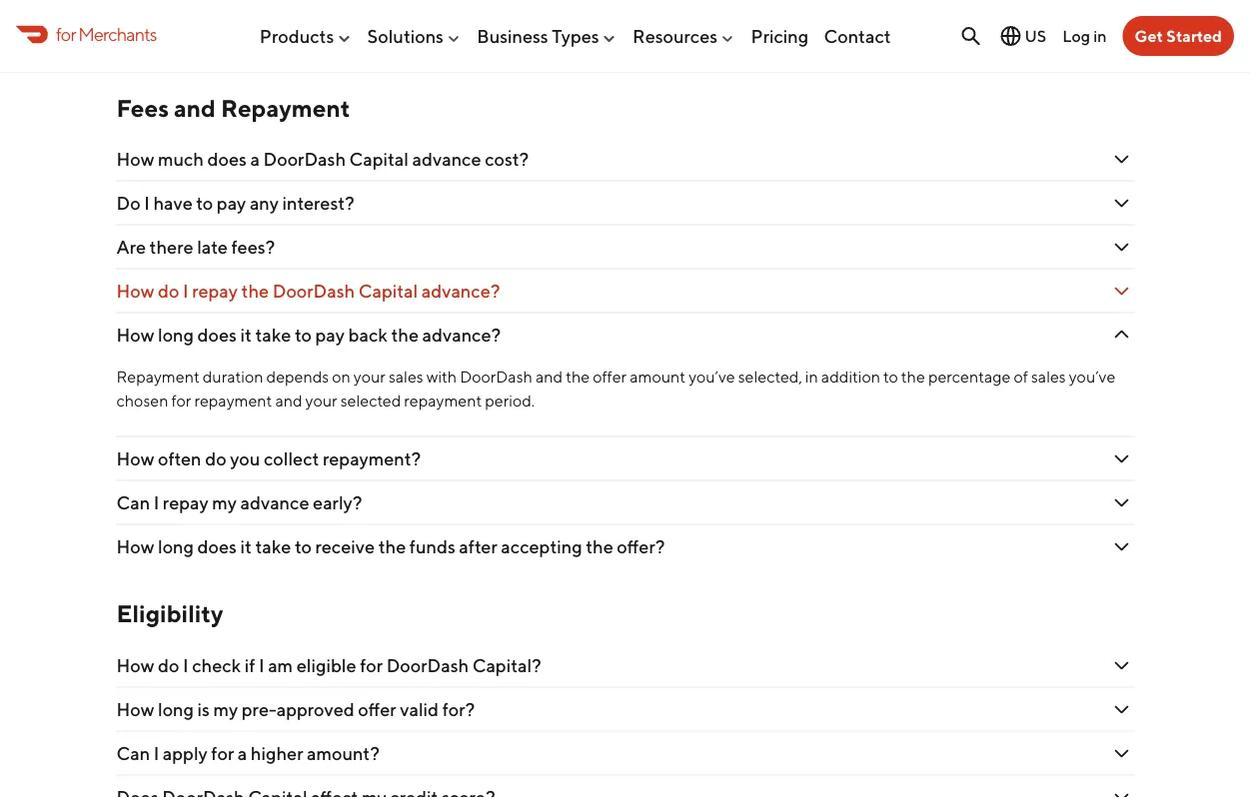 Task type: locate. For each thing, give the bounding box(es) containing it.
4 chevron down image from the top
[[1110, 535, 1134, 559]]

1 vertical spatial and
[[536, 367, 563, 386]]

2 chevron down image from the top
[[1110, 192, 1134, 216]]

1 vertical spatial does
[[197, 324, 237, 346]]

how for how long does it take to pay back the advance?
[[116, 324, 154, 346]]

0 vertical spatial your
[[354, 367, 386, 386]]

depends
[[266, 367, 329, 386]]

2 take from the top
[[255, 536, 291, 558]]

it for receive
[[240, 536, 252, 558]]

business
[[477, 25, 548, 47]]

chevron down image inside button
[[1110, 786, 1134, 798]]

chevron down image
[[1110, 148, 1134, 172], [1110, 192, 1134, 216], [1110, 280, 1134, 303], [1110, 323, 1134, 347], [1110, 491, 1134, 515], [1110, 654, 1134, 678]]

log
[[1063, 26, 1090, 45]]

how do i check if i am eligible for doordash capital?
[[116, 655, 541, 676]]

contact
[[824, 25, 891, 47]]

your down on
[[305, 391, 337, 410]]

0 horizontal spatial repayment
[[116, 367, 200, 386]]

long for how long does it take to receive the funds after accepting the offer?
[[158, 536, 194, 558]]

pre-
[[242, 699, 277, 720]]

sales left with
[[389, 367, 423, 386]]

i
[[144, 193, 150, 214], [183, 281, 188, 302], [154, 492, 159, 514], [183, 655, 188, 676], [259, 655, 264, 676], [154, 743, 159, 764]]

repayment up chosen
[[116, 367, 200, 386]]

log in link
[[1063, 26, 1107, 45]]

percentage
[[928, 367, 1011, 386]]

it
[[240, 324, 252, 346], [240, 536, 252, 558]]

0 vertical spatial pay
[[217, 193, 246, 214]]

any
[[250, 193, 279, 214]]

0 vertical spatial offer
[[593, 367, 627, 386]]

2 can from the top
[[116, 743, 150, 764]]

pricing
[[751, 25, 809, 47]]

2 vertical spatial does
[[197, 536, 237, 558]]

1 take from the top
[[255, 324, 291, 346]]

pay left back
[[315, 324, 345, 346]]

1 vertical spatial take
[[255, 536, 291, 558]]

0 horizontal spatial and
[[174, 94, 216, 123]]

for left merchants
[[56, 23, 76, 45]]

late
[[197, 237, 228, 258]]

does down can i repay my advance early?
[[197, 536, 237, 558]]

for
[[56, 23, 76, 45], [171, 391, 191, 410], [360, 655, 383, 676], [211, 743, 234, 764]]

are there late fees?
[[116, 237, 279, 258]]

period.
[[485, 391, 535, 410]]

take up depends
[[255, 324, 291, 346]]

accepting
[[501, 536, 582, 558]]

1 horizontal spatial repayment
[[221, 94, 350, 123]]

a left higher
[[238, 743, 247, 764]]

business types link
[[477, 17, 617, 55]]

1 horizontal spatial pay
[[315, 324, 345, 346]]

1 it from the top
[[240, 324, 252, 346]]

advance
[[412, 149, 481, 170], [240, 492, 309, 514]]

take for receive
[[255, 536, 291, 558]]

chevron down image for back
[[1110, 323, 1134, 347]]

can
[[116, 492, 150, 514], [116, 743, 150, 764]]

2 how from the top
[[116, 281, 154, 302]]

repayment duration depends on your sales with doordash and the offer amount you've selected, in addition to the percentage of sales you've chosen for repayment and your selected repayment period.
[[116, 367, 1116, 410]]

the
[[241, 281, 269, 302], [391, 324, 419, 346], [566, 367, 590, 386], [901, 367, 925, 386], [378, 536, 406, 558], [586, 536, 613, 558]]

capital
[[349, 149, 409, 170], [359, 281, 418, 302]]

i right if
[[259, 655, 264, 676]]

take down can i repay my advance early?
[[255, 536, 291, 558]]

what
[[116, 30, 163, 52]]

offer left the valid
[[358, 699, 396, 720]]

1 chevron down image from the top
[[1110, 148, 1134, 172]]

0 vertical spatial a
[[250, 149, 260, 170]]

0 horizontal spatial your
[[305, 391, 337, 410]]

5 chevron down image from the top
[[1110, 698, 1134, 722]]

it down can i repay my advance early?
[[240, 536, 252, 558]]

check
[[192, 655, 241, 676]]

for right eligible
[[360, 655, 383, 676]]

1 vertical spatial in
[[805, 367, 818, 386]]

1 chevron down image from the top
[[1110, 29, 1134, 53]]

2 it from the top
[[240, 536, 252, 558]]

how for how do i check if i am eligible for doordash capital?
[[116, 655, 154, 676]]

1 horizontal spatial offer
[[593, 367, 627, 386]]

sales
[[389, 367, 423, 386], [1031, 367, 1066, 386]]

your
[[354, 367, 386, 386], [305, 391, 337, 410]]

do down there
[[158, 281, 179, 302]]

0 vertical spatial in
[[1094, 26, 1107, 45]]

solutions
[[367, 25, 444, 47]]

for right chosen
[[171, 391, 191, 410]]

offer inside repayment duration depends on your sales with doordash and the offer amount you've selected, in addition to the percentage of sales you've chosen for repayment and your selected repayment period.
[[593, 367, 627, 386]]

advance left the cost?
[[412, 149, 481, 170]]

to left receive at the bottom left of page
[[295, 536, 312, 558]]

take
[[255, 324, 291, 346], [255, 536, 291, 558]]

chevron down image for are there late fees?
[[1110, 236, 1134, 260]]

long for how long is my pre-approved offer valid for?
[[158, 699, 194, 720]]

1 horizontal spatial in
[[1094, 26, 1107, 45]]

globe line image
[[999, 24, 1023, 48]]

4 how from the top
[[116, 448, 154, 470]]

2 sales from the left
[[1031, 367, 1066, 386]]

repayment down with
[[404, 391, 482, 410]]

0 vertical spatial my
[[212, 492, 237, 514]]

1 horizontal spatial sales
[[1031, 367, 1066, 386]]

repayment
[[194, 391, 272, 410], [404, 391, 482, 410]]

in right the log
[[1094, 26, 1107, 45]]

back
[[348, 324, 388, 346]]

1 horizontal spatial your
[[354, 367, 386, 386]]

is right what
[[166, 30, 179, 52]]

1 vertical spatial can
[[116, 743, 150, 764]]

how long does it take to pay back the advance?
[[116, 324, 501, 346]]

repayment
[[221, 94, 350, 123], [116, 367, 200, 386]]

if
[[245, 655, 255, 676]]

0 vertical spatial it
[[240, 324, 252, 346]]

do for repay
[[158, 281, 179, 302]]

0 horizontal spatial advance
[[240, 492, 309, 514]]

repayment?
[[323, 448, 421, 470]]

capital?
[[472, 655, 541, 676]]

3 how from the top
[[116, 324, 154, 346]]

how for how long does it take to receive the funds after accepting the offer?
[[116, 536, 154, 558]]

1 vertical spatial offer
[[358, 699, 396, 720]]

6 how from the top
[[116, 655, 154, 676]]

1 vertical spatial my
[[213, 699, 238, 720]]

2 vertical spatial long
[[158, 699, 194, 720]]

in
[[1094, 26, 1107, 45], [805, 367, 818, 386]]

in left addition
[[805, 367, 818, 386]]

capital up back
[[359, 281, 418, 302]]

1 horizontal spatial advance
[[412, 149, 481, 170]]

1 horizontal spatial a
[[250, 149, 260, 170]]

for merchants link
[[16, 21, 157, 48]]

products link
[[260, 17, 352, 55]]

how often do you collect repayment?
[[116, 448, 425, 470]]

4 chevron down image from the top
[[1110, 323, 1134, 347]]

capital up the interest?
[[349, 149, 409, 170]]

1 horizontal spatial is
[[197, 699, 210, 720]]

you
[[230, 448, 260, 470]]

7 chevron down image from the top
[[1110, 786, 1134, 798]]

0 vertical spatial does
[[207, 149, 247, 170]]

repayment inside repayment duration depends on your sales with doordash and the offer amount you've selected, in addition to the percentage of sales you've chosen for repayment and your selected repayment period.
[[116, 367, 200, 386]]

for right apply
[[211, 743, 234, 764]]

does for how much does a doordash capital advance cost?
[[207, 149, 247, 170]]

can i repay my advance early?
[[116, 492, 362, 514]]

advance?
[[422, 281, 500, 302], [422, 324, 501, 346]]

cost?
[[485, 149, 529, 170]]

the left percentage
[[901, 367, 925, 386]]

0 vertical spatial take
[[255, 324, 291, 346]]

does
[[207, 149, 247, 170], [197, 324, 237, 346], [197, 536, 237, 558]]

long
[[158, 324, 194, 346], [158, 536, 194, 558], [158, 699, 194, 720]]

how for how much does a doordash capital advance cost?
[[116, 149, 154, 170]]

doordash up period.
[[460, 367, 533, 386]]

do left 'you' at left bottom
[[205, 448, 226, 470]]

repay
[[192, 281, 238, 302], [163, 492, 209, 514]]

7 how from the top
[[116, 699, 154, 720]]

0 horizontal spatial repayment
[[194, 391, 272, 410]]

1 horizontal spatial you've
[[1069, 367, 1116, 386]]

2 chevron down image from the top
[[1110, 236, 1134, 260]]

how for how often do you collect repayment?
[[116, 448, 154, 470]]

1 how from the top
[[116, 149, 154, 170]]

chosen
[[116, 391, 168, 410]]

0 vertical spatial capital
[[349, 149, 409, 170]]

offer left amount
[[593, 367, 627, 386]]

1 horizontal spatial repayment
[[404, 391, 482, 410]]

1 vertical spatial long
[[158, 536, 194, 558]]

0 horizontal spatial sales
[[389, 367, 423, 386]]

i left check
[[183, 655, 188, 676]]

1 vertical spatial it
[[240, 536, 252, 558]]

1 vertical spatial advance?
[[422, 324, 501, 346]]

do
[[116, 193, 141, 214]]

does up duration
[[197, 324, 237, 346]]

merchants
[[78, 23, 157, 45]]

sales right of
[[1031, 367, 1066, 386]]

can for can i repay my advance early?
[[116, 492, 150, 514]]

i left apply
[[154, 743, 159, 764]]

do left check
[[158, 655, 179, 676]]

your up the selected
[[354, 367, 386, 386]]

chevron down image for can i apply for a higher amount?
[[1110, 742, 1134, 766]]

1 vertical spatial do
[[205, 448, 226, 470]]

is
[[166, 30, 179, 52], [197, 699, 210, 720]]

and
[[174, 94, 216, 123], [536, 367, 563, 386], [275, 391, 302, 410]]

selected
[[340, 391, 401, 410]]

long up chosen
[[158, 324, 194, 346]]

to
[[196, 193, 213, 214], [295, 324, 312, 346], [884, 367, 898, 386], [295, 536, 312, 558]]

1 vertical spatial repayment
[[116, 367, 200, 386]]

how for how long is my pre-approved offer valid for?
[[116, 699, 154, 720]]

0 horizontal spatial in
[[805, 367, 818, 386]]

resources
[[633, 25, 718, 47]]

to right addition
[[884, 367, 898, 386]]

3 chevron down image from the top
[[1110, 447, 1134, 471]]

there
[[150, 237, 193, 258]]

types
[[552, 25, 599, 47]]

is down check
[[197, 699, 210, 720]]

repayment down duration
[[194, 391, 272, 410]]

1 horizontal spatial and
[[275, 391, 302, 410]]

0 vertical spatial advance?
[[422, 281, 500, 302]]

repay down late
[[192, 281, 238, 302]]

5 how from the top
[[116, 536, 154, 558]]

1 repayment from the left
[[194, 391, 272, 410]]

advance down how often do you collect repayment? on the bottom of the page
[[240, 492, 309, 514]]

interest?
[[282, 193, 355, 214]]

what is parafin?
[[116, 30, 250, 52]]

does for how long does it take to receive the funds after accepting the offer?
[[197, 536, 237, 558]]

0 horizontal spatial a
[[238, 743, 247, 764]]

2 you've from the left
[[1069, 367, 1116, 386]]

do
[[158, 281, 179, 302], [205, 448, 226, 470], [158, 655, 179, 676]]

3 chevron down image from the top
[[1110, 280, 1134, 303]]

a
[[250, 149, 260, 170], [238, 743, 247, 764]]

products
[[260, 25, 334, 47]]

1 vertical spatial capital
[[359, 281, 418, 302]]

1 can from the top
[[116, 492, 150, 514]]

after
[[459, 536, 497, 558]]

it up duration
[[240, 324, 252, 346]]

my
[[212, 492, 237, 514], [213, 699, 238, 720]]

my left 'pre-'
[[213, 699, 238, 720]]

do i have to pay any interest?
[[116, 193, 355, 214]]

the left amount
[[566, 367, 590, 386]]

long up the eligibility
[[158, 536, 194, 558]]

started
[[1167, 26, 1222, 45]]

chevron down image for eligible
[[1110, 654, 1134, 678]]

1 long from the top
[[158, 324, 194, 346]]

2 long from the top
[[158, 536, 194, 558]]

does for how long does it take to pay back the advance?
[[197, 324, 237, 346]]

0 vertical spatial can
[[116, 492, 150, 514]]

long up apply
[[158, 699, 194, 720]]

repayment up how much does a doordash capital advance cost?
[[221, 94, 350, 123]]

1 you've from the left
[[689, 367, 735, 386]]

you've right of
[[1069, 367, 1116, 386]]

you've right amount
[[689, 367, 735, 386]]

2 vertical spatial do
[[158, 655, 179, 676]]

chevron down image
[[1110, 29, 1134, 53], [1110, 236, 1134, 260], [1110, 447, 1134, 471], [1110, 535, 1134, 559], [1110, 698, 1134, 722], [1110, 742, 1134, 766], [1110, 786, 1134, 798]]

0 horizontal spatial is
[[166, 30, 179, 52]]

0 vertical spatial do
[[158, 281, 179, 302]]

does up do i have to pay any interest?
[[207, 149, 247, 170]]

pay left 'any'
[[217, 193, 246, 214]]

repay down often
[[163, 492, 209, 514]]

doordash
[[263, 149, 346, 170], [273, 281, 355, 302], [460, 367, 533, 386], [386, 655, 469, 676]]

my down 'you' at left bottom
[[212, 492, 237, 514]]

3 long from the top
[[158, 699, 194, 720]]

for?
[[442, 699, 475, 720]]

0 vertical spatial long
[[158, 324, 194, 346]]

0 horizontal spatial you've
[[689, 367, 735, 386]]

6 chevron down image from the top
[[1110, 742, 1134, 766]]

receive
[[315, 536, 375, 558]]

a up 'any'
[[250, 149, 260, 170]]

are
[[116, 237, 146, 258]]

addition
[[821, 367, 880, 386]]

6 chevron down image from the top
[[1110, 654, 1134, 678]]



Task type: vqa. For each thing, say whether or not it's contained in the screenshot.
What is Parafin?
yes



Task type: describe. For each thing, give the bounding box(es) containing it.
0 vertical spatial repay
[[192, 281, 238, 302]]

5 chevron down image from the top
[[1110, 491, 1134, 515]]

chevron down image for cost?
[[1110, 148, 1134, 172]]

funds
[[410, 536, 455, 558]]

early?
[[313, 492, 362, 514]]

in inside repayment duration depends on your sales with doordash and the offer amount you've selected, in addition to the percentage of sales you've chosen for repayment and your selected repayment period.
[[805, 367, 818, 386]]

how do i repay the doordash capital advance?
[[116, 281, 500, 302]]

duration
[[203, 367, 263, 386]]

how for how do i repay the doordash capital advance?
[[116, 281, 154, 302]]

my for advance
[[212, 492, 237, 514]]

us
[[1025, 26, 1047, 45]]

long for how long does it take to pay back the advance?
[[158, 324, 194, 346]]

i down often
[[154, 492, 159, 514]]

on
[[332, 367, 351, 386]]

1 vertical spatial a
[[238, 743, 247, 764]]

to inside repayment duration depends on your sales with doordash and the offer amount you've selected, in addition to the percentage of sales you've chosen for repayment and your selected repayment period.
[[884, 367, 898, 386]]

chevron down image for what is parafin?
[[1110, 29, 1134, 53]]

contact link
[[824, 17, 891, 55]]

0 vertical spatial is
[[166, 30, 179, 52]]

solutions link
[[367, 17, 462, 55]]

log in
[[1063, 26, 1107, 45]]

0 vertical spatial repayment
[[221, 94, 350, 123]]

1 vertical spatial advance
[[240, 492, 309, 514]]

1 sales from the left
[[389, 367, 423, 386]]

0 horizontal spatial offer
[[358, 699, 396, 720]]

selected,
[[738, 367, 802, 386]]

1 vertical spatial pay
[[315, 324, 345, 346]]

to right have
[[196, 193, 213, 214]]

0 horizontal spatial pay
[[217, 193, 246, 214]]

how long is my pre-approved offer valid for?
[[116, 699, 475, 720]]

often
[[158, 448, 201, 470]]

to up depends
[[295, 324, 312, 346]]

get
[[1135, 26, 1163, 45]]

2 repayment from the left
[[404, 391, 482, 410]]

have
[[153, 193, 193, 214]]

chevron down image for how long does it take to receive the funds after accepting the offer?
[[1110, 535, 1134, 559]]

i down are there late fees?
[[183, 281, 188, 302]]

chevron down image for how often do you collect repayment?
[[1110, 447, 1134, 471]]

my for pre-
[[213, 699, 238, 720]]

fees and repayment
[[116, 94, 350, 123]]

resources link
[[633, 17, 736, 55]]

business types
[[477, 25, 599, 47]]

how long does it take to receive the funds after accepting the offer?
[[116, 536, 665, 558]]

apply
[[163, 743, 208, 764]]

pricing link
[[751, 17, 809, 55]]

take for pay
[[255, 324, 291, 346]]

do for check
[[158, 655, 179, 676]]

offer?
[[617, 536, 665, 558]]

how much does a doordash capital advance cost?
[[116, 149, 529, 170]]

doordash up the valid
[[386, 655, 469, 676]]

approved
[[277, 699, 355, 720]]

amount
[[630, 367, 686, 386]]

doordash up how long does it take to pay back the advance?
[[273, 281, 355, 302]]

2 horizontal spatial and
[[536, 367, 563, 386]]

the left offer?
[[586, 536, 613, 558]]

1 vertical spatial your
[[305, 391, 337, 410]]

amount?
[[307, 743, 380, 764]]

it for pay
[[240, 324, 252, 346]]

valid
[[400, 699, 439, 720]]

2 vertical spatial and
[[275, 391, 302, 410]]

get started
[[1135, 26, 1222, 45]]

fees
[[116, 94, 169, 123]]

collect
[[264, 448, 319, 470]]

eligible
[[296, 655, 356, 676]]

for merchants
[[56, 23, 157, 45]]

doordash inside repayment duration depends on your sales with doordash and the offer amount you've selected, in addition to the percentage of sales you've chosen for repayment and your selected repayment period.
[[460, 367, 533, 386]]

fees?
[[231, 237, 275, 258]]

i right do on the top of page
[[144, 193, 150, 214]]

chevron down image for how long is my pre-approved offer valid for?
[[1110, 698, 1134, 722]]

chevron down image for advance?
[[1110, 280, 1134, 303]]

1 vertical spatial repay
[[163, 492, 209, 514]]

1 vertical spatial is
[[197, 699, 210, 720]]

0 vertical spatial and
[[174, 94, 216, 123]]

parafin?
[[182, 30, 250, 52]]

the down fees?
[[241, 281, 269, 302]]

0 vertical spatial advance
[[412, 149, 481, 170]]

get started button
[[1123, 16, 1234, 56]]

of
[[1014, 367, 1028, 386]]

for inside repayment duration depends on your sales with doordash and the offer amount you've selected, in addition to the percentage of sales you've chosen for repayment and your selected repayment period.
[[171, 391, 191, 410]]

higher
[[251, 743, 303, 764]]

doordash up the interest?
[[263, 149, 346, 170]]

can i apply for a higher amount?
[[116, 743, 383, 764]]

chevron down button
[[116, 776, 1134, 798]]

the right back
[[391, 324, 419, 346]]

am
[[268, 655, 293, 676]]

can for can i apply for a higher amount?
[[116, 743, 150, 764]]

the left funds
[[378, 536, 406, 558]]

with
[[426, 367, 457, 386]]

much
[[158, 149, 204, 170]]

eligibility
[[116, 600, 223, 629]]



